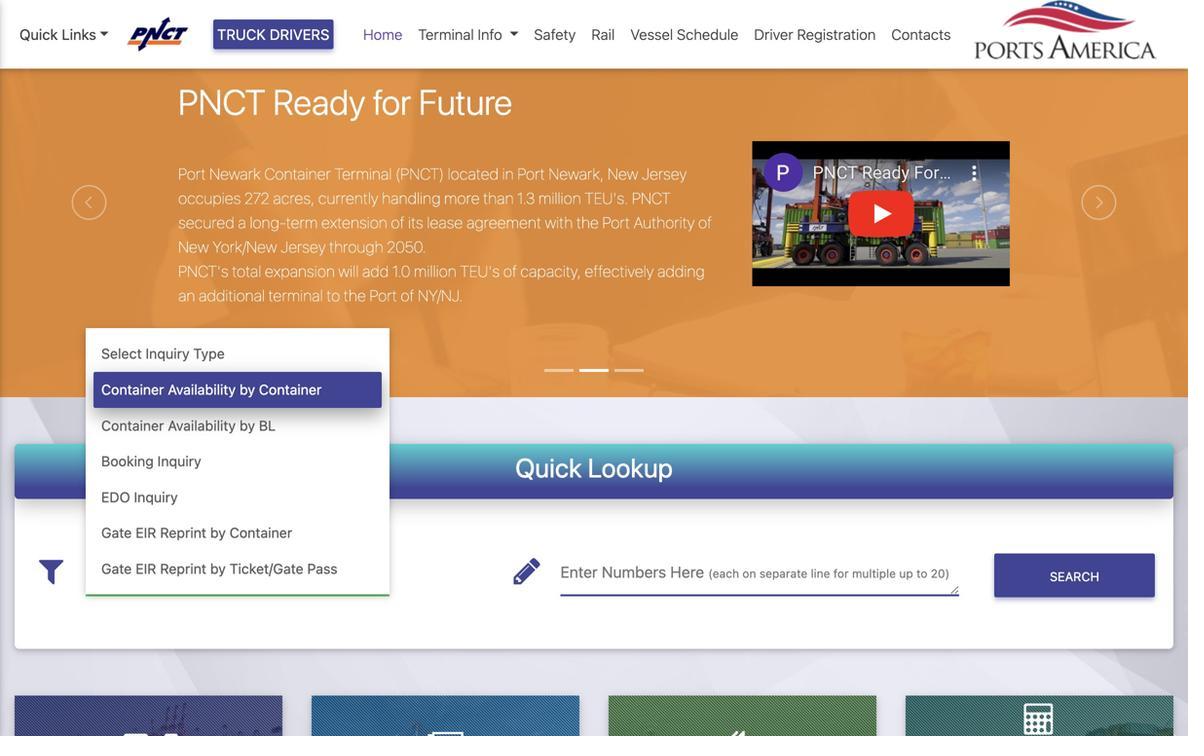Task type: describe. For each thing, give the bounding box(es) containing it.
0 vertical spatial the
[[577, 213, 599, 232]]

availability for bl
[[168, 417, 236, 434]]

terminal
[[269, 287, 323, 305]]

truck
[[217, 26, 266, 43]]

schedule
[[677, 26, 739, 43]]

registration
[[798, 26, 876, 43]]

port down teu's.
[[603, 213, 630, 232]]

extension
[[321, 213, 388, 232]]

term
[[286, 213, 318, 232]]

occupies
[[178, 189, 241, 208]]

of right the authority
[[699, 213, 712, 232]]

numbers
[[602, 563, 667, 582]]

of left its
[[391, 213, 405, 232]]

terminal info
[[418, 26, 503, 43]]

here
[[671, 563, 705, 582]]

container availability by bl
[[101, 417, 276, 434]]

agreement
[[467, 213, 542, 232]]

container down select
[[101, 381, 164, 398]]

truck drivers
[[217, 26, 330, 43]]

contacts
[[892, 26, 952, 43]]

2050.
[[387, 238, 426, 256]]

inquiry for booking
[[157, 453, 201, 470]]

separate
[[760, 567, 808, 581]]

up
[[900, 567, 914, 581]]

driver
[[755, 26, 794, 43]]

container up booking
[[101, 417, 164, 434]]

than
[[483, 189, 514, 208]]

york/new
[[213, 238, 277, 256]]

1.3
[[518, 189, 535, 208]]

by down gate eir reprint by container
[[210, 561, 226, 577]]

container inside port newark container terminal (pnct) located in port newark, new jersey occupies 272 acres, currently handling more than 1.3 million teu's.                                 pnct secured a long-term extension of its lease agreement with the port authority of new york/new jersey through 2050. pnct's total expansion will add 1.0 million teu's of capacity,                                 effectively adding an additional terminal to the port of ny/nj.
[[265, 165, 331, 183]]

quick links link
[[19, 23, 109, 45]]

by left bl
[[240, 417, 255, 434]]

located
[[448, 165, 499, 183]]

expansion
[[265, 262, 335, 281]]

adding
[[658, 262, 705, 281]]

search button
[[995, 554, 1156, 598]]

add
[[362, 262, 389, 281]]

quick for quick links
[[19, 26, 58, 43]]

0 vertical spatial terminal
[[418, 26, 474, 43]]

gate eir reprint by container
[[101, 525, 292, 541]]

driver registration
[[755, 26, 876, 43]]

acres,
[[273, 189, 315, 208]]

ticket/gate
[[230, 561, 304, 577]]

its
[[408, 213, 424, 232]]

home link
[[356, 16, 411, 53]]

rail
[[592, 26, 615, 43]]

capacity,
[[521, 262, 582, 281]]

type
[[193, 346, 225, 362]]

of down the 1.0
[[401, 287, 415, 305]]

will
[[339, 262, 359, 281]]

to inside enter numbers here (each on separate line for multiple up to 20)
[[917, 567, 928, 581]]

in
[[502, 165, 514, 183]]

pnct inside port newark container terminal (pnct) located in port newark, new jersey occupies 272 acres, currently handling more than 1.3 million teu's.                                 pnct secured a long-term extension of its lease agreement with the port authority of new york/new jersey through 2050. pnct's total expansion will add 1.0 million teu's of capacity,                                 effectively adding an additional terminal to the port of ny/nj.
[[632, 189, 671, 208]]

truck drivers link
[[213, 19, 334, 49]]

container up 'ticket/gate'
[[230, 525, 292, 541]]

more
[[444, 189, 480, 208]]

gate for gate eir reprint by container
[[101, 525, 132, 541]]

gate eir reprint by ticket/gate pass
[[101, 561, 338, 577]]

eir for gate eir reprint by container
[[136, 525, 156, 541]]

lookup
[[588, 452, 673, 483]]

container availability by container
[[101, 381, 322, 398]]

lease
[[427, 213, 463, 232]]

on
[[743, 567, 757, 581]]

1.0
[[393, 262, 411, 281]]

port right in
[[518, 165, 545, 183]]

0 horizontal spatial million
[[414, 262, 457, 281]]

links
[[62, 26, 96, 43]]

vessel schedule
[[631, 26, 739, 43]]

multiple
[[853, 567, 896, 581]]

ready
[[273, 81, 366, 122]]

effectively
[[585, 262, 654, 281]]

(pnct)
[[396, 165, 444, 183]]

quick for quick lookup
[[516, 452, 582, 483]]

safety
[[534, 26, 576, 43]]

pass
[[307, 561, 338, 577]]

port down add
[[370, 287, 397, 305]]

reprint for ticket/gate
[[160, 561, 207, 577]]

long-
[[250, 213, 286, 232]]

0 horizontal spatial the
[[344, 287, 366, 305]]

currently
[[318, 189, 379, 208]]

newark
[[210, 165, 261, 183]]

ny/nj.
[[418, 287, 463, 305]]

gate for gate eir reprint by ticket/gate pass
[[101, 561, 132, 577]]

port up occupies
[[178, 165, 206, 183]]

booking
[[101, 453, 154, 470]]

bl
[[259, 417, 276, 434]]

0 vertical spatial for
[[373, 81, 411, 122]]

teu's.
[[585, 189, 629, 208]]

for inside enter numbers here (each on separate line for multiple up to 20)
[[834, 567, 849, 581]]

enter numbers here (each on separate line for multiple up to 20)
[[561, 563, 950, 582]]



Task type: locate. For each thing, give the bounding box(es) containing it.
pnct ready for future
[[178, 81, 513, 122]]

booking inquiry
[[101, 453, 201, 470]]

1 vertical spatial gate
[[101, 561, 132, 577]]

jersey up the authority
[[642, 165, 687, 183]]

edo inquiry
[[101, 489, 178, 506]]

2 availability from the top
[[168, 417, 236, 434]]

for
[[373, 81, 411, 122], [834, 567, 849, 581]]

future
[[419, 81, 513, 122]]

2 vertical spatial inquiry
[[134, 489, 178, 506]]

1 eir from the top
[[136, 525, 156, 541]]

0 vertical spatial inquiry
[[146, 346, 190, 362]]

mobile image
[[165, 730, 178, 737]]

safety link
[[527, 16, 584, 53]]

1 vertical spatial pnct
[[632, 189, 671, 208]]

with
[[545, 213, 573, 232]]

info
[[478, 26, 503, 43]]

0 vertical spatial to
[[327, 287, 340, 305]]

0 vertical spatial quick
[[19, 26, 58, 43]]

terminal left the info
[[418, 26, 474, 43]]

inquiry
[[146, 346, 190, 362], [157, 453, 201, 470], [134, 489, 178, 506]]

handling
[[382, 189, 441, 208]]

newark,
[[549, 165, 604, 183]]

drivers
[[270, 26, 330, 43]]

search
[[1050, 569, 1100, 584]]

inquiry left type
[[146, 346, 190, 362]]

0 horizontal spatial quick
[[19, 26, 58, 43]]

1 horizontal spatial quick
[[516, 452, 582, 483]]

a
[[238, 213, 246, 232]]

1 vertical spatial the
[[344, 287, 366, 305]]

None text field
[[86, 548, 390, 596], [561, 548, 960, 596], [86, 548, 390, 596], [561, 548, 960, 596]]

1 horizontal spatial jersey
[[642, 165, 687, 183]]

alert
[[0, 0, 1189, 8]]

1 vertical spatial availability
[[168, 417, 236, 434]]

eir down gate eir reprint by container
[[136, 561, 156, 577]]

2 gate from the top
[[101, 561, 132, 577]]

1 vertical spatial reprint
[[160, 561, 207, 577]]

by up gate eir reprint by ticket/gate pass
[[210, 525, 226, 541]]

1 horizontal spatial terminal
[[418, 26, 474, 43]]

pnct's
[[178, 262, 229, 281]]

line
[[811, 567, 831, 581]]

an
[[178, 287, 195, 305]]

1 horizontal spatial million
[[539, 189, 581, 208]]

by
[[240, 381, 255, 398], [240, 417, 255, 434], [210, 525, 226, 541], [210, 561, 226, 577]]

1 vertical spatial to
[[917, 567, 928, 581]]

availability for container
[[168, 381, 236, 398]]

terminal inside port newark container terminal (pnct) located in port newark, new jersey occupies 272 acres, currently handling more than 1.3 million teu's.                                 pnct secured a long-term extension of its lease agreement with the port authority of new york/new jersey through 2050. pnct's total expansion will add 1.0 million teu's of capacity,                                 effectively adding an additional terminal to the port of ny/nj.
[[335, 165, 392, 183]]

1 horizontal spatial the
[[577, 213, 599, 232]]

2 reprint from the top
[[160, 561, 207, 577]]

container up acres,
[[265, 165, 331, 183]]

jersey down term
[[281, 238, 326, 256]]

▼
[[381, 566, 390, 580]]

0 horizontal spatial new
[[178, 238, 209, 256]]

enter
[[561, 563, 598, 582]]

0 horizontal spatial terminal
[[335, 165, 392, 183]]

0 vertical spatial jersey
[[642, 165, 687, 183]]

the down will
[[344, 287, 366, 305]]

million up with
[[539, 189, 581, 208]]

eir for gate eir reprint by ticket/gate pass
[[136, 561, 156, 577]]

reprint up gate eir reprint by ticket/gate pass
[[160, 525, 207, 541]]

inquiry down booking inquiry
[[134, 489, 178, 506]]

1 horizontal spatial for
[[834, 567, 849, 581]]

1 horizontal spatial pnct
[[632, 189, 671, 208]]

1 vertical spatial eir
[[136, 561, 156, 577]]

new
[[608, 165, 639, 183], [178, 238, 209, 256]]

million up ny/nj. at the left of page
[[414, 262, 457, 281]]

quick left the lookup
[[516, 452, 582, 483]]

availability down type
[[168, 381, 236, 398]]

for down home link
[[373, 81, 411, 122]]

of right the teu's
[[504, 262, 517, 281]]

0 vertical spatial availability
[[168, 381, 236, 398]]

gate
[[101, 525, 132, 541], [101, 561, 132, 577]]

to inside port newark container terminal (pnct) located in port newark, new jersey occupies 272 acres, currently handling more than 1.3 million teu's.                                 pnct secured a long-term extension of its lease agreement with the port authority of new york/new jersey through 2050. pnct's total expansion will add 1.0 million teu's of capacity,                                 effectively adding an additional terminal to the port of ny/nj.
[[327, 287, 340, 305]]

20)
[[931, 567, 950, 581]]

0 horizontal spatial for
[[373, 81, 411, 122]]

0 vertical spatial eir
[[136, 525, 156, 541]]

0 vertical spatial gate
[[101, 525, 132, 541]]

teu's
[[460, 262, 500, 281]]

reprint for container
[[160, 525, 207, 541]]

secured
[[178, 213, 235, 232]]

availability
[[168, 381, 236, 398], [168, 417, 236, 434]]

0 vertical spatial million
[[539, 189, 581, 208]]

eir down edo inquiry
[[136, 525, 156, 541]]

terminal info link
[[411, 16, 527, 53]]

vessel
[[631, 26, 674, 43]]

edo
[[101, 489, 130, 506]]

total
[[232, 262, 261, 281]]

1 vertical spatial new
[[178, 238, 209, 256]]

authority
[[634, 213, 695, 232]]

to
[[327, 287, 340, 305], [917, 567, 928, 581]]

1 vertical spatial for
[[834, 567, 849, 581]]

0 horizontal spatial to
[[327, 287, 340, 305]]

272
[[245, 189, 270, 208]]

reprint down gate eir reprint by container
[[160, 561, 207, 577]]

quick
[[19, 26, 58, 43], [516, 452, 582, 483]]

0 vertical spatial new
[[608, 165, 639, 183]]

through
[[329, 238, 384, 256]]

to right up
[[917, 567, 928, 581]]

container up bl
[[259, 381, 322, 398]]

pnct down truck
[[178, 81, 266, 122]]

inquiry down container availability by bl
[[157, 453, 201, 470]]

1 vertical spatial terminal
[[335, 165, 392, 183]]

availability down 'container availability by container'
[[168, 417, 236, 434]]

the
[[577, 213, 599, 232], [344, 287, 366, 305]]

home
[[363, 26, 403, 43]]

vessel schedule link
[[623, 16, 747, 53]]

to down will
[[327, 287, 340, 305]]

1 horizontal spatial new
[[608, 165, 639, 183]]

1 vertical spatial inquiry
[[157, 453, 201, 470]]

select
[[101, 346, 142, 362]]

2 eir from the top
[[136, 561, 156, 577]]

1 gate from the top
[[101, 525, 132, 541]]

(each
[[709, 567, 740, 581]]

pnct up the authority
[[632, 189, 671, 208]]

driver registration link
[[747, 16, 884, 53]]

1 horizontal spatial to
[[917, 567, 928, 581]]

pnct ready for future image
[[0, 8, 1189, 507]]

eir
[[136, 525, 156, 541], [136, 561, 156, 577]]

1 vertical spatial jersey
[[281, 238, 326, 256]]

contacts link
[[884, 16, 959, 53]]

1 reprint from the top
[[160, 525, 207, 541]]

1 vertical spatial quick
[[516, 452, 582, 483]]

additional
[[199, 287, 265, 305]]

quick links
[[19, 26, 96, 43]]

0 vertical spatial reprint
[[160, 525, 207, 541]]

million
[[539, 189, 581, 208], [414, 262, 457, 281]]

0 vertical spatial pnct
[[178, 81, 266, 122]]

by up container availability by bl
[[240, 381, 255, 398]]

the right with
[[577, 213, 599, 232]]

inquiry for edo
[[134, 489, 178, 506]]

inquiry for select
[[146, 346, 190, 362]]

1 availability from the top
[[168, 381, 236, 398]]

port
[[178, 165, 206, 183], [518, 165, 545, 183], [603, 213, 630, 232], [370, 287, 397, 305]]

quick left links on the top left of page
[[19, 26, 58, 43]]

terminal up currently
[[335, 165, 392, 183]]

new up pnct's
[[178, 238, 209, 256]]

quick lookup
[[516, 452, 673, 483]]

new up teu's.
[[608, 165, 639, 183]]

0 horizontal spatial jersey
[[281, 238, 326, 256]]

reprint
[[160, 525, 207, 541], [160, 561, 207, 577]]

port newark container terminal (pnct) located in port newark, new jersey occupies 272 acres, currently handling more than 1.3 million teu's.                                 pnct secured a long-term extension of its lease agreement with the port authority of new york/new jersey through 2050. pnct's total expansion will add 1.0 million teu's of capacity,                                 effectively adding an additional terminal to the port of ny/nj.
[[178, 165, 712, 305]]

rail link
[[584, 16, 623, 53]]

1 vertical spatial million
[[414, 262, 457, 281]]

quick inside quick links 'link'
[[19, 26, 58, 43]]

select inquiry type
[[101, 346, 225, 362]]

0 horizontal spatial pnct
[[178, 81, 266, 122]]

for right line
[[834, 567, 849, 581]]



Task type: vqa. For each thing, say whether or not it's contained in the screenshot.
allows
no



